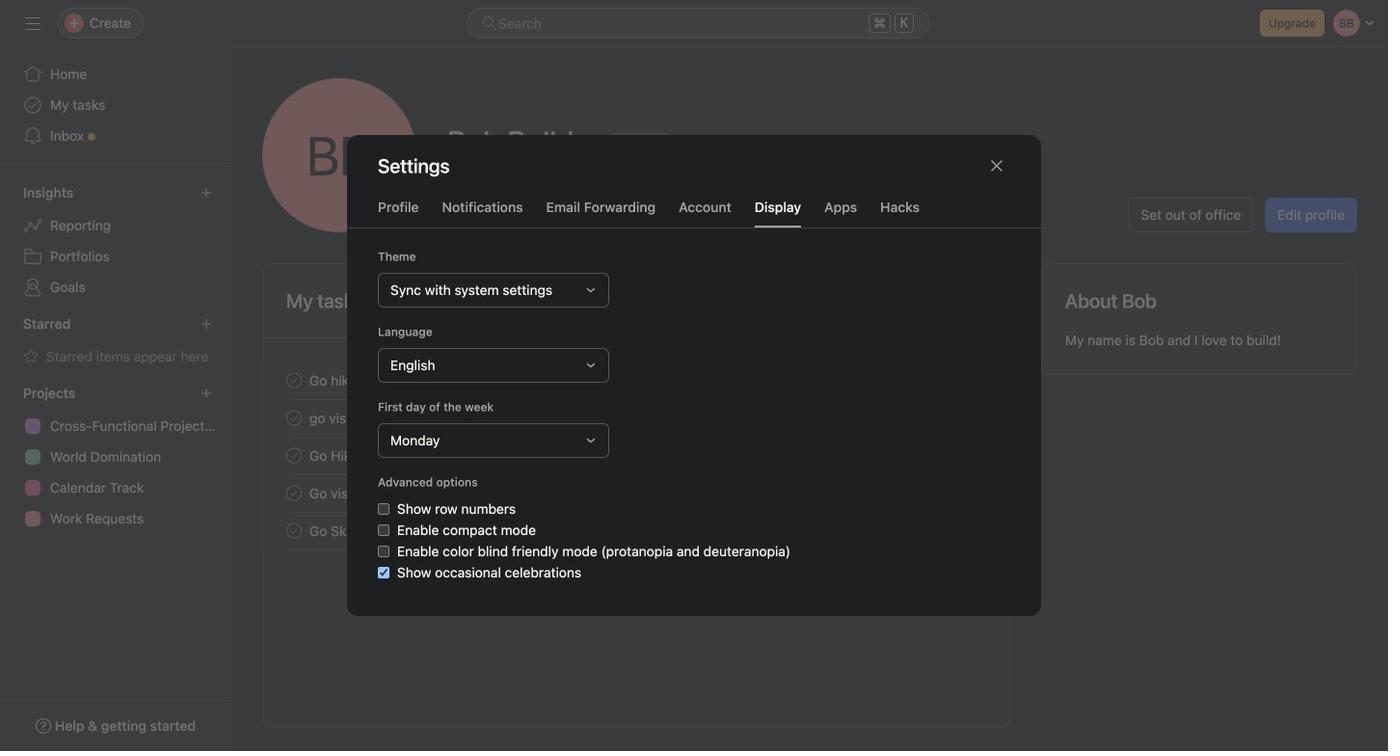 Task type: vqa. For each thing, say whether or not it's contained in the screenshot.
Share button
no



Task type: describe. For each thing, give the bounding box(es) containing it.
starred element
[[0, 307, 231, 376]]

global element
[[0, 47, 231, 163]]

hide sidebar image
[[25, 15, 40, 31]]

3 mark complete image from the top
[[283, 519, 306, 542]]

settings tab list
[[347, 197, 1041, 229]]

1 mark complete image from the top
[[283, 369, 306, 392]]

2 mark complete image from the top
[[283, 482, 306, 505]]

1 mark complete image from the top
[[283, 406, 306, 430]]



Task type: locate. For each thing, give the bounding box(es) containing it.
projects element
[[0, 376, 231, 538]]

None checkbox
[[378, 567, 390, 579]]

4 mark complete checkbox from the top
[[283, 519, 306, 542]]

3 mark complete checkbox from the top
[[283, 482, 306, 505]]

2 vertical spatial mark complete image
[[283, 519, 306, 542]]

2 mark complete image from the top
[[283, 444, 306, 467]]

dialog
[[347, 135, 1041, 616]]

1 vertical spatial mark complete image
[[283, 444, 306, 467]]

mark complete image
[[283, 369, 306, 392], [283, 482, 306, 505], [283, 519, 306, 542]]

1 vertical spatial mark complete image
[[283, 482, 306, 505]]

1 mark complete checkbox from the top
[[283, 369, 306, 392]]

Mark complete checkbox
[[283, 406, 306, 430]]

0 vertical spatial mark complete image
[[283, 406, 306, 430]]

2 mark complete checkbox from the top
[[283, 444, 306, 467]]

Mark complete checkbox
[[283, 369, 306, 392], [283, 444, 306, 467], [283, 482, 306, 505], [283, 519, 306, 542]]

mark complete image
[[283, 406, 306, 430], [283, 444, 306, 467]]

close this dialog image
[[989, 158, 1005, 174]]

insights element
[[0, 175, 231, 307]]

None checkbox
[[378, 503, 390, 515], [378, 525, 390, 536], [378, 546, 390, 557], [378, 503, 390, 515], [378, 525, 390, 536], [378, 546, 390, 557]]

0 vertical spatial mark complete image
[[283, 369, 306, 392]]



